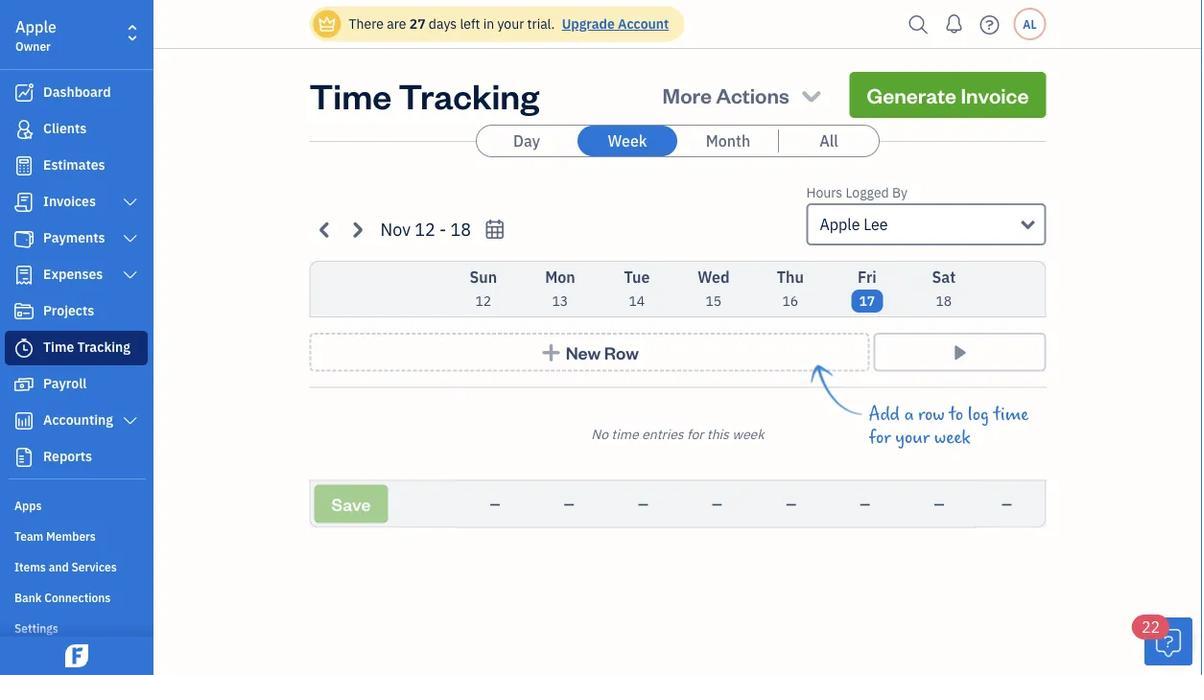 Task type: vqa. For each thing, say whether or not it's contained in the screenshot.
chevronRight icon for Set Billable Rates
no



Task type: describe. For each thing, give the bounding box(es) containing it.
no
[[592, 425, 609, 443]]

upgrade
[[562, 15, 615, 33]]

6 — from the left
[[860, 495, 871, 513]]

invoice image
[[12, 193, 36, 212]]

month
[[706, 131, 751, 151]]

more
[[663, 81, 712, 108]]

entries
[[642, 425, 684, 443]]

clients
[[43, 119, 87, 137]]

sun
[[470, 267, 497, 287]]

row
[[604, 341, 639, 364]]

chevrondown image
[[798, 82, 825, 108]]

add a row to log time for your week
[[869, 405, 1029, 449]]

12 for sun
[[476, 292, 492, 310]]

wed 15
[[698, 267, 730, 310]]

fri 17
[[858, 267, 877, 310]]

tue
[[624, 267, 650, 287]]

this
[[707, 425, 729, 443]]

items and services
[[14, 560, 117, 575]]

bank connections
[[14, 590, 111, 606]]

previous week image
[[314, 219, 336, 241]]

freshbooks image
[[61, 645, 92, 668]]

new
[[566, 341, 601, 364]]

apple for owner
[[15, 17, 57, 37]]

17
[[859, 292, 876, 310]]

sat 18
[[932, 267, 956, 310]]

16
[[783, 292, 799, 310]]

timer image
[[12, 339, 36, 358]]

settings
[[14, 621, 58, 636]]

apple lee
[[820, 215, 888, 235]]

al button
[[1014, 8, 1047, 40]]

day link
[[477, 126, 577, 156]]

12 for nov
[[415, 218, 436, 241]]

day
[[514, 131, 540, 151]]

trial.
[[527, 15, 555, 33]]

plus image
[[540, 343, 562, 362]]

expenses link
[[5, 258, 148, 293]]

estimates link
[[5, 149, 148, 183]]

sun 12
[[470, 267, 497, 310]]

bank
[[14, 590, 42, 606]]

payroll
[[43, 375, 87, 393]]

there are 27 days left in your trial. upgrade account
[[349, 15, 669, 33]]

account
[[618, 15, 669, 33]]

new row
[[566, 341, 639, 364]]

dashboard image
[[12, 83, 36, 103]]

start timer image
[[949, 343, 971, 362]]

members
[[46, 529, 96, 544]]

accounting
[[43, 411, 113, 429]]

for inside add a row to log time for your week
[[869, 428, 891, 449]]

chevron large down image for payments
[[122, 231, 139, 247]]

13
[[552, 292, 568, 310]]

a
[[905, 405, 914, 426]]

1 — from the left
[[490, 495, 501, 513]]

8 — from the left
[[1002, 495, 1013, 513]]

7 — from the left
[[934, 495, 945, 513]]

week
[[608, 131, 647, 151]]

payments
[[43, 229, 105, 247]]

more actions button
[[653, 72, 835, 118]]

thu
[[777, 267, 804, 287]]

projects
[[43, 302, 94, 320]]

apple lee button
[[807, 203, 1047, 246]]

wed
[[698, 267, 730, 287]]

no time entries for this week
[[592, 425, 765, 443]]

upgrade account link
[[558, 15, 669, 33]]

crown image
[[317, 14, 337, 34]]

payment image
[[12, 229, 36, 249]]

3 — from the left
[[638, 495, 649, 513]]

expense image
[[12, 266, 36, 285]]

accounting link
[[5, 404, 148, 439]]

tue 14
[[624, 267, 650, 310]]

services
[[71, 560, 117, 575]]

and
[[49, 560, 69, 575]]

generate invoice
[[867, 81, 1029, 108]]

mon 13
[[545, 267, 575, 310]]

payments link
[[5, 222, 148, 256]]

connections
[[44, 590, 111, 606]]

0 horizontal spatial for
[[687, 425, 704, 443]]

choose a date image
[[484, 218, 506, 240]]

lee
[[864, 215, 888, 235]]

dashboard
[[43, 83, 111, 101]]

money image
[[12, 375, 36, 394]]

payroll link
[[5, 368, 148, 402]]

to
[[949, 405, 964, 426]]

by
[[893, 184, 908, 202]]

are
[[387, 15, 406, 33]]

project image
[[12, 302, 36, 322]]

next week image
[[346, 219, 368, 241]]

chevron large down image for expenses
[[122, 268, 139, 283]]

fri
[[858, 267, 877, 287]]



Task type: locate. For each thing, give the bounding box(es) containing it.
apple
[[15, 17, 57, 37], [820, 215, 860, 235]]

0 horizontal spatial 12
[[415, 218, 436, 241]]

4 — from the left
[[712, 495, 723, 513]]

all link
[[779, 126, 879, 156]]

1 horizontal spatial tracking
[[399, 72, 539, 118]]

bank connections link
[[5, 583, 148, 611]]

0 vertical spatial time tracking
[[310, 72, 539, 118]]

client image
[[12, 120, 36, 139]]

apple inside main element
[[15, 17, 57, 37]]

0 vertical spatial tracking
[[399, 72, 539, 118]]

nov 12 - 18
[[381, 218, 471, 241]]

0 horizontal spatial time tracking
[[43, 338, 131, 356]]

left
[[460, 15, 480, 33]]

add
[[869, 405, 900, 426]]

your right in
[[498, 15, 524, 33]]

for down add
[[869, 428, 891, 449]]

1 horizontal spatial 12
[[476, 292, 492, 310]]

12 inside sun 12
[[476, 292, 492, 310]]

team members
[[14, 529, 96, 544]]

nov
[[381, 218, 411, 241]]

tracking down left
[[399, 72, 539, 118]]

2 — from the left
[[564, 495, 575, 513]]

report image
[[12, 448, 36, 467]]

14
[[629, 292, 645, 310]]

apple inside dropdown button
[[820, 215, 860, 235]]

there
[[349, 15, 384, 33]]

team members link
[[5, 521, 148, 550]]

22 button
[[1133, 615, 1193, 666]]

notifications image
[[939, 5, 970, 43]]

clients link
[[5, 112, 148, 147]]

18 inside the sat 18
[[936, 292, 952, 310]]

chevron large down image right invoices
[[122, 195, 139, 210]]

1 vertical spatial time
[[43, 338, 74, 356]]

go to help image
[[975, 10, 1005, 39]]

time inside add a row to log time for your week
[[994, 405, 1029, 426]]

apple for lee
[[820, 215, 860, 235]]

chevron large down image right expenses
[[122, 268, 139, 283]]

chart image
[[12, 412, 36, 431]]

0 horizontal spatial tracking
[[77, 338, 131, 356]]

5 — from the left
[[786, 495, 797, 513]]

2 vertical spatial chevron large down image
[[122, 268, 139, 283]]

expenses
[[43, 265, 103, 283]]

1 horizontal spatial for
[[869, 428, 891, 449]]

generate invoice button
[[850, 72, 1047, 118]]

your down 'a'
[[896, 428, 930, 449]]

chevron large down image inside payments "link"
[[122, 231, 139, 247]]

3 chevron large down image from the top
[[122, 268, 139, 283]]

0 vertical spatial 12
[[415, 218, 436, 241]]

0 horizontal spatial time
[[43, 338, 74, 356]]

chevron large down image
[[122, 414, 139, 429]]

0 horizontal spatial apple
[[15, 17, 57, 37]]

time tracking down 27
[[310, 72, 539, 118]]

2 chevron large down image from the top
[[122, 231, 139, 247]]

1 horizontal spatial apple
[[820, 215, 860, 235]]

week right this
[[733, 425, 765, 443]]

generate
[[867, 81, 957, 108]]

time down there
[[310, 72, 392, 118]]

1 horizontal spatial time
[[310, 72, 392, 118]]

main element
[[0, 0, 202, 676]]

hours logged by
[[807, 184, 908, 202]]

0 horizontal spatial time
[[612, 425, 639, 443]]

your
[[498, 15, 524, 33], [896, 428, 930, 449]]

your inside add a row to log time for your week
[[896, 428, 930, 449]]

22
[[1142, 618, 1161, 638]]

apple owner
[[15, 17, 57, 54]]

month link
[[679, 126, 778, 156]]

items
[[14, 560, 46, 575]]

search image
[[904, 10, 934, 39]]

chevron large down image for invoices
[[122, 195, 139, 210]]

apple down "hours"
[[820, 215, 860, 235]]

1 horizontal spatial week
[[935, 428, 971, 449]]

1 vertical spatial apple
[[820, 215, 860, 235]]

invoices link
[[5, 185, 148, 220]]

dashboard link
[[5, 76, 148, 110]]

log
[[968, 405, 990, 426]]

invoice
[[961, 81, 1029, 108]]

0 horizontal spatial 18
[[451, 218, 471, 241]]

12 down sun
[[476, 292, 492, 310]]

0 horizontal spatial your
[[498, 15, 524, 33]]

1 chevron large down image from the top
[[122, 195, 139, 210]]

15
[[706, 292, 722, 310]]

time inside time tracking link
[[43, 338, 74, 356]]

actions
[[716, 81, 790, 108]]

1 vertical spatial chevron large down image
[[122, 231, 139, 247]]

chevron large down image
[[122, 195, 139, 210], [122, 231, 139, 247], [122, 268, 139, 283]]

1 horizontal spatial your
[[896, 428, 930, 449]]

time right timer image
[[43, 338, 74, 356]]

week down to
[[935, 428, 971, 449]]

0 vertical spatial time
[[310, 72, 392, 118]]

more actions
[[663, 81, 790, 108]]

week link
[[578, 126, 678, 156]]

thu 16
[[777, 267, 804, 310]]

0 horizontal spatial week
[[733, 425, 765, 443]]

time right 'no'
[[612, 425, 639, 443]]

in
[[483, 15, 494, 33]]

18 down sat
[[936, 292, 952, 310]]

for left this
[[687, 425, 704, 443]]

0 vertical spatial 18
[[451, 218, 471, 241]]

apple up owner
[[15, 17, 57, 37]]

18
[[451, 218, 471, 241], [936, 292, 952, 310]]

time tracking down the projects link at the left of the page
[[43, 338, 131, 356]]

—
[[490, 495, 501, 513], [564, 495, 575, 513], [638, 495, 649, 513], [712, 495, 723, 513], [786, 495, 797, 513], [860, 495, 871, 513], [934, 495, 945, 513], [1002, 495, 1013, 513]]

0 vertical spatial chevron large down image
[[122, 195, 139, 210]]

week
[[733, 425, 765, 443], [935, 428, 971, 449]]

sat
[[932, 267, 956, 287]]

al
[[1023, 16, 1037, 32]]

12
[[415, 218, 436, 241], [476, 292, 492, 310]]

hours
[[807, 184, 843, 202]]

for
[[687, 425, 704, 443], [869, 428, 891, 449]]

time tracking
[[310, 72, 539, 118], [43, 338, 131, 356]]

1 vertical spatial your
[[896, 428, 930, 449]]

resource center badge image
[[1145, 618, 1193, 666]]

18 right -
[[451, 218, 471, 241]]

12 left -
[[415, 218, 436, 241]]

days
[[429, 15, 457, 33]]

items and services link
[[5, 552, 148, 581]]

estimate image
[[12, 156, 36, 176]]

-
[[440, 218, 447, 241]]

1 vertical spatial tracking
[[77, 338, 131, 356]]

logged
[[846, 184, 889, 202]]

tracking inside time tracking link
[[77, 338, 131, 356]]

1 vertical spatial 18
[[936, 292, 952, 310]]

all
[[820, 131, 839, 151]]

reports
[[43, 448, 92, 465]]

1 horizontal spatial 18
[[936, 292, 952, 310]]

chevron large down image right payments
[[122, 231, 139, 247]]

27
[[410, 15, 426, 33]]

apps link
[[5, 490, 148, 519]]

projects link
[[5, 295, 148, 329]]

reports link
[[5, 441, 148, 475]]

time right log
[[994, 405, 1029, 426]]

1 horizontal spatial time
[[994, 405, 1029, 426]]

1 horizontal spatial time tracking
[[310, 72, 539, 118]]

chevron large down image inside invoices link
[[122, 195, 139, 210]]

tracking
[[399, 72, 539, 118], [77, 338, 131, 356]]

1 vertical spatial time tracking
[[43, 338, 131, 356]]

tracking down the projects link at the left of the page
[[77, 338, 131, 356]]

0 vertical spatial apple
[[15, 17, 57, 37]]

estimates
[[43, 156, 105, 174]]

0 vertical spatial your
[[498, 15, 524, 33]]

new row button
[[310, 333, 870, 372]]

week inside add a row to log time for your week
[[935, 428, 971, 449]]

time tracking inside main element
[[43, 338, 131, 356]]

time tracking link
[[5, 331, 148, 366]]

settings link
[[5, 613, 148, 642]]

invoices
[[43, 192, 96, 210]]

1 vertical spatial 12
[[476, 292, 492, 310]]

owner
[[15, 38, 51, 54]]



